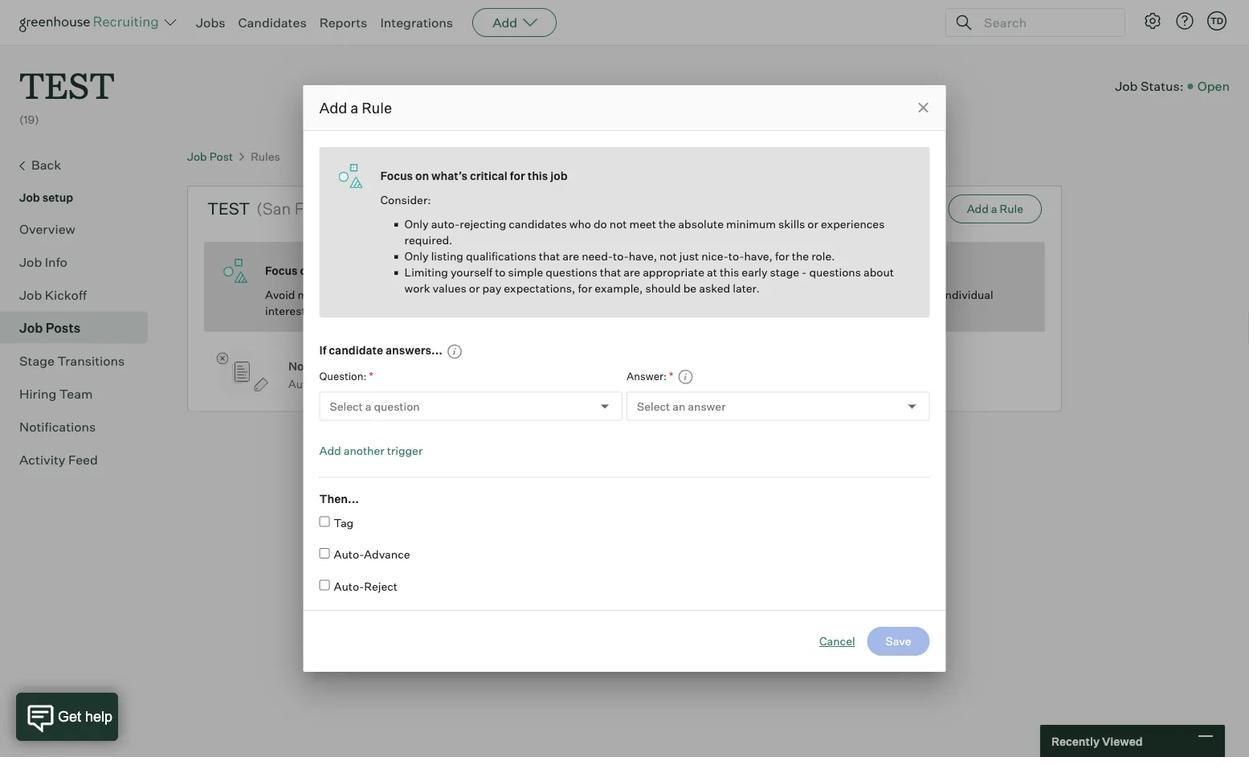 Task type: vqa. For each thing, say whether or not it's contained in the screenshot.
TD popup button
yes



Task type: describe. For each thing, give the bounding box(es) containing it.
on inside no rules have been created yet. automatically apply tags, reject, and/or advance candidates based on how they answer application questions.
[[633, 377, 646, 391]]

test (19)
[[19, 61, 115, 127]]

1 horizontal spatial job
[[682, 264, 699, 278]]

add button
[[473, 8, 557, 37]]

select for select an answer
[[637, 399, 671, 413]]

focus for add a rule
[[381, 169, 413, 183]]

this inside only auto-rejecting candidates who do not meet the absolute minimum skills or experiences required. only listing qualifications that are need-to-have, not just nice-to-have, for the role. limiting yourself to simple questions that are appropriate at this early stage - questions about work values or pay expectations, for example, should be asked later.
[[720, 265, 740, 279]]

job posts link
[[19, 318, 141, 337]]

stage
[[19, 353, 55, 369]]

been
[[365, 359, 392, 373]]

add a rule dialog
[[303, 85, 947, 672]]

an
[[673, 399, 686, 413]]

only questions with yes/no, single-select or multi-select answers types will appear. element
[[443, 342, 463, 360]]

for inside avoid mental shortcuts for what (or who) success looks like by refraining from asking questions about personality characteristics, individual interests, or personal background.
[[390, 288, 404, 302]]

automatically apply tags, reject, and/or advance candidates based on how they answer application questions. image
[[406, 203, 422, 219]]

0 horizontal spatial minimum
[[337, 264, 389, 278]]

add a rule inside button
[[968, 202, 1024, 216]]

tag
[[334, 516, 354, 530]]

values
[[433, 281, 467, 295]]

answer: *
[[627, 369, 674, 383]]

overview link
[[19, 219, 141, 238]]

2 only from the top
[[405, 249, 429, 263]]

if
[[320, 343, 327, 357]]

auto- for reject
[[334, 579, 364, 593]]

francisco,
[[295, 199, 371, 219]]

based
[[599, 377, 631, 391]]

activity
[[19, 451, 66, 468]]

for up stage
[[776, 249, 790, 263]]

question:
[[320, 369, 367, 382]]

select an answer
[[637, 399, 726, 413]]

example,
[[595, 281, 643, 295]]

the up mental
[[316, 264, 334, 278]]

0 horizontal spatial meet
[[564, 264, 592, 278]]

role.
[[812, 249, 836, 263]]

rejecting
[[460, 217, 507, 231]]

they
[[672, 377, 695, 391]]

job post
[[187, 149, 233, 163]]

job for job kickoff
[[19, 287, 42, 303]]

1 horizontal spatial that
[[600, 265, 621, 279]]

back
[[31, 157, 61, 173]]

and/or
[[457, 377, 491, 391]]

nice-
[[702, 249, 729, 263]]

on for add a rule
[[416, 169, 429, 183]]

rules
[[306, 359, 334, 373]]

job for job status:
[[1116, 78, 1139, 94]]

experience
[[445, 264, 505, 278]]

auto-advance
[[334, 547, 410, 561]]

the up -
[[792, 249, 810, 263]]

candidates inside no rules have been created yet. automatically apply tags, reject, and/or advance candidates based on how they answer application questions.
[[540, 377, 597, 391]]

expectations,
[[504, 281, 576, 295]]

work
[[405, 281, 431, 295]]

from
[[646, 288, 671, 302]]

shortcuts
[[337, 288, 387, 302]]

have
[[336, 359, 362, 373]]

tags,
[[393, 377, 419, 391]]

listing
[[431, 249, 464, 263]]

0 vertical spatial that
[[539, 249, 560, 263]]

back link
[[19, 155, 141, 176]]

info
[[45, 254, 67, 270]]

0 horizontal spatial skills
[[391, 264, 419, 278]]

personality
[[797, 288, 856, 302]]

open
[[1198, 78, 1231, 94]]

job info link
[[19, 252, 141, 271]]

focus on what's critical for this job
[[381, 169, 568, 183]]

2 horizontal spatial questions
[[810, 265, 862, 279]]

(or
[[435, 288, 450, 302]]

meet inside only auto-rejecting candidates who do not meet the absolute minimum skills or experiences required. only listing qualifications that are need-to-have, not just nice-to-have, for the role. limiting yourself to simple questions that are appropriate at this early stage - questions about work values or pay expectations, for example, should be asked later.
[[630, 217, 657, 231]]

focus on the minimum skills and experience needed to meet the goals of this job
[[265, 264, 699, 278]]

jobs
[[196, 14, 225, 31]]

the left "absolute" in the top right of the page
[[659, 217, 676, 231]]

absolute
[[679, 217, 724, 231]]

2 have, from the left
[[745, 249, 773, 263]]

2 vertical spatial a
[[365, 399, 372, 413]]

job status:
[[1116, 78, 1185, 94]]

created
[[394, 359, 436, 373]]

background.
[[379, 304, 446, 318]]

integrations
[[381, 14, 453, 31]]

configure image
[[1144, 11, 1163, 31]]

who)
[[452, 288, 479, 302]]

stage transitions link
[[19, 351, 141, 370]]

job inside add a rule dialog
[[551, 169, 568, 183]]

success
[[481, 288, 524, 302]]

ca)
[[374, 199, 402, 219]]

team
[[59, 386, 93, 402]]

0 horizontal spatial this
[[528, 169, 548, 183]]

stage
[[771, 265, 800, 279]]

1 horizontal spatial this
[[659, 264, 680, 278]]

candidates link
[[238, 14, 307, 31]]

notifications
[[19, 419, 96, 435]]

appropriate
[[643, 265, 705, 279]]

0 vertical spatial are
[[563, 249, 580, 263]]

question
[[374, 399, 420, 413]]

job for job posts
[[19, 320, 43, 336]]

notifications link
[[19, 417, 141, 436]]

0 vertical spatial or
[[808, 217, 819, 231]]

rule inside dialog
[[362, 98, 392, 117]]

job for job info
[[19, 254, 42, 270]]

on for test
[[300, 264, 314, 278]]

td button
[[1208, 11, 1227, 31]]

1 to- from the left
[[613, 249, 629, 263]]

personal
[[331, 304, 377, 318]]

job post link
[[187, 149, 233, 163]]

reports
[[320, 14, 368, 31]]

for right like
[[578, 281, 593, 295]]

td
[[1211, 15, 1224, 26]]

job setup
[[19, 190, 73, 204]]

automatically apply tags, reject, and/or advance candidates based on how they answer application questions. element
[[402, 195, 422, 223]]

who
[[570, 217, 592, 231]]

add a rule button
[[949, 195, 1043, 224]]

the down the need-
[[594, 264, 612, 278]]

individual
[[943, 288, 994, 302]]

asked
[[699, 281, 731, 295]]

yourself
[[451, 265, 493, 279]]

test for test (19)
[[19, 61, 115, 109]]

posts
[[46, 320, 81, 336]]

0 horizontal spatial questions
[[546, 265, 598, 279]]

post
[[210, 149, 233, 163]]

jobs link
[[196, 14, 225, 31]]

auto-reject
[[334, 579, 398, 593]]

1 only from the top
[[405, 217, 429, 231]]

candidate
[[329, 343, 384, 357]]

transitions
[[57, 353, 125, 369]]



Task type: locate. For each thing, give the bounding box(es) containing it.
greenhouse recruiting image
[[19, 13, 164, 32]]

td button
[[1205, 8, 1231, 34]]

question: *
[[320, 369, 374, 383]]

goals
[[615, 264, 644, 278]]

1 * from the left
[[369, 369, 374, 383]]

1 horizontal spatial on
[[416, 169, 429, 183]]

focus for test
[[265, 264, 298, 278]]

select for select a question
[[330, 399, 363, 413]]

1 horizontal spatial *
[[669, 369, 674, 383]]

later.
[[733, 281, 760, 295]]

qualifications
[[466, 249, 537, 263]]

answer
[[697, 377, 734, 391], [688, 399, 726, 413]]

candidates inside only auto-rejecting candidates who do not meet the absolute minimum skills or experiences required. only listing qualifications that are need-to-have, not just nice-to-have, for the role. limiting yourself to simple questions that are appropriate at this early stage - questions about work values or pay expectations, for example, should be asked later.
[[509, 217, 567, 231]]

0 horizontal spatial have,
[[629, 249, 658, 263]]

1 vertical spatial are
[[624, 265, 641, 279]]

have, up of
[[629, 249, 658, 263]]

focus up 'consider:'
[[381, 169, 413, 183]]

0 vertical spatial test
[[19, 61, 115, 109]]

simple
[[508, 265, 544, 279]]

hiring
[[19, 386, 57, 402]]

about up the 'characteristics,'
[[864, 265, 895, 279]]

2 horizontal spatial a
[[992, 202, 998, 216]]

for
[[510, 169, 526, 183], [776, 249, 790, 263], [578, 281, 593, 295], [390, 288, 404, 302]]

have,
[[629, 249, 658, 263], [745, 249, 773, 263]]

this
[[528, 169, 548, 183], [659, 264, 680, 278], [720, 265, 740, 279]]

candidates
[[509, 217, 567, 231], [540, 377, 597, 391]]

1 vertical spatial test
[[207, 199, 250, 219]]

0 horizontal spatial focus
[[265, 264, 298, 278]]

1 vertical spatial rule
[[1000, 202, 1024, 216]]

1 horizontal spatial meet
[[630, 217, 657, 231]]

test link
[[19, 45, 115, 112]]

1 horizontal spatial not
[[660, 249, 677, 263]]

on inside add a rule dialog
[[416, 169, 429, 183]]

0 vertical spatial about
[[864, 265, 895, 279]]

this right of
[[659, 264, 680, 278]]

1 vertical spatial skills
[[391, 264, 419, 278]]

1 horizontal spatial to-
[[729, 249, 745, 263]]

0 horizontal spatial to-
[[613, 249, 629, 263]]

1 auto- from the top
[[334, 547, 364, 561]]

avoid
[[265, 288, 295, 302]]

2 to- from the left
[[729, 249, 745, 263]]

0 horizontal spatial a
[[351, 98, 359, 117]]

critical
[[470, 169, 508, 183]]

no
[[289, 359, 304, 373]]

* right have
[[369, 369, 374, 383]]

job down just
[[682, 264, 699, 278]]

about inside avoid mental shortcuts for what (or who) success looks like by refraining from asking questions about personality characteristics, individual interests, or personal background.
[[765, 288, 795, 302]]

2 horizontal spatial or
[[808, 217, 819, 231]]

job for job post
[[187, 149, 207, 163]]

how
[[649, 377, 670, 391]]

about
[[864, 265, 895, 279], [765, 288, 795, 302]]

questions down early
[[710, 288, 762, 302]]

not right do
[[610, 217, 627, 231]]

job
[[551, 169, 568, 183], [682, 264, 699, 278]]

1 horizontal spatial add a rule
[[968, 202, 1024, 216]]

when multiple answer values are selected, an applicant only needs to match one of them to trigger this condition. element
[[674, 366, 694, 385]]

0 horizontal spatial or
[[318, 304, 328, 318]]

skills up stage
[[779, 217, 806, 231]]

1 horizontal spatial select
[[637, 399, 671, 413]]

1 vertical spatial job
[[682, 264, 699, 278]]

when multiple answer values are selected, an applicant only needs to match one of them to trigger this condition. image
[[678, 369, 694, 385]]

1 horizontal spatial or
[[469, 281, 480, 295]]

a inside button
[[992, 202, 998, 216]]

for left work
[[390, 288, 404, 302]]

asking
[[673, 288, 708, 302]]

0 horizontal spatial rule
[[362, 98, 392, 117]]

this right critical
[[528, 169, 548, 183]]

reports link
[[320, 14, 368, 31]]

0 vertical spatial add a rule
[[320, 98, 392, 117]]

job
[[1116, 78, 1139, 94], [187, 149, 207, 163], [19, 190, 40, 204], [19, 254, 42, 270], [19, 287, 42, 303], [19, 320, 43, 336]]

0 horizontal spatial test
[[19, 61, 115, 109]]

auto-
[[334, 547, 364, 561], [334, 579, 364, 593]]

experiences
[[821, 217, 885, 231]]

1 vertical spatial only
[[405, 249, 429, 263]]

activity feed link
[[19, 450, 141, 469]]

0 horizontal spatial *
[[369, 369, 374, 383]]

answers...
[[386, 343, 443, 357]]

advance
[[494, 377, 537, 391]]

0 vertical spatial minimum
[[727, 217, 777, 231]]

on up mental
[[300, 264, 314, 278]]

only up limiting
[[405, 249, 429, 263]]

on left how
[[633, 377, 646, 391]]

job right critical
[[551, 169, 568, 183]]

to- up early
[[729, 249, 745, 263]]

job left info
[[19, 254, 42, 270]]

1 select from the left
[[330, 399, 363, 413]]

of
[[646, 264, 657, 278]]

1 vertical spatial meet
[[564, 264, 592, 278]]

0 vertical spatial on
[[416, 169, 429, 183]]

0 horizontal spatial add a rule
[[320, 98, 392, 117]]

apply
[[362, 377, 391, 391]]

what's
[[432, 169, 468, 183]]

or inside avoid mental shortcuts for what (or who) success looks like by refraining from asking questions about personality characteristics, individual interests, or personal background.
[[318, 304, 328, 318]]

another
[[344, 443, 385, 457]]

0 vertical spatial only
[[405, 217, 429, 231]]

auto- right auto-reject 'option'
[[334, 579, 364, 593]]

answer right an
[[688, 399, 726, 413]]

are left of
[[624, 265, 641, 279]]

1 horizontal spatial have,
[[745, 249, 773, 263]]

meet down the need-
[[564, 264, 592, 278]]

to inside only auto-rejecting candidates who do not meet the absolute minimum skills or experiences required. only listing qualifications that are need-to-have, not just nice-to-have, for the role. limiting yourself to simple questions that are appropriate at this early stage - questions about work values or pay expectations, for example, should be asked later.
[[495, 265, 506, 279]]

add another trigger
[[320, 443, 423, 457]]

1 vertical spatial add a rule
[[968, 202, 1024, 216]]

yet.
[[438, 359, 459, 373]]

1 horizontal spatial focus
[[381, 169, 413, 183]]

stage transitions
[[19, 353, 125, 369]]

what
[[406, 288, 432, 302]]

test for test (san francisco, ca)
[[207, 199, 250, 219]]

do
[[594, 217, 608, 231]]

0 vertical spatial rule
[[362, 98, 392, 117]]

be
[[684, 281, 697, 295]]

needed
[[508, 264, 548, 278]]

only questions with yes/no, single-select or multi-select answers types will appear. image
[[447, 344, 463, 360]]

only
[[405, 217, 429, 231], [405, 249, 429, 263]]

that
[[539, 249, 560, 263], [600, 265, 621, 279]]

auto-
[[431, 217, 460, 231]]

0 horizontal spatial on
[[300, 264, 314, 278]]

to- up "goals"
[[613, 249, 629, 263]]

feed
[[68, 451, 98, 468]]

0 horizontal spatial about
[[765, 288, 795, 302]]

1 horizontal spatial test
[[207, 199, 250, 219]]

Auto-Advance checkbox
[[320, 548, 330, 559]]

* for question: *
[[369, 369, 374, 383]]

job left post at the left of the page
[[187, 149, 207, 163]]

0 vertical spatial candidates
[[509, 217, 567, 231]]

select down question:
[[330, 399, 363, 413]]

test (san francisco, ca)
[[207, 199, 402, 219]]

candidates left based
[[540, 377, 597, 391]]

candidates left who
[[509, 217, 567, 231]]

limiting
[[405, 265, 449, 279]]

to
[[551, 264, 562, 278], [495, 265, 506, 279]]

minimum inside only auto-rejecting candidates who do not meet the absolute minimum skills or experiences required. only listing qualifications that are need-to-have, not just nice-to-have, for the role. limiting yourself to simple questions that are appropriate at this early stage - questions about work values or pay expectations, for example, should be asked later.
[[727, 217, 777, 231]]

2 horizontal spatial on
[[633, 377, 646, 391]]

add a rule inside dialog
[[320, 98, 392, 117]]

-
[[802, 265, 807, 279]]

on left what's
[[416, 169, 429, 183]]

0 vertical spatial job
[[551, 169, 568, 183]]

early
[[742, 265, 768, 279]]

Auto-Reject checkbox
[[320, 580, 330, 590]]

questions up like
[[546, 265, 598, 279]]

questions inside avoid mental shortcuts for what (or who) success looks like by refraining from asking questions about personality characteristics, individual interests, or personal background.
[[710, 288, 762, 302]]

interests,
[[265, 304, 315, 318]]

minimum
[[727, 217, 777, 231], [337, 264, 389, 278]]

or down mental
[[318, 304, 328, 318]]

status:
[[1141, 78, 1185, 94]]

are
[[563, 249, 580, 263], [624, 265, 641, 279]]

0 vertical spatial not
[[610, 217, 627, 231]]

0 horizontal spatial job
[[551, 169, 568, 183]]

select
[[330, 399, 363, 413], [637, 399, 671, 413]]

1 vertical spatial or
[[469, 281, 480, 295]]

this right at
[[720, 265, 740, 279]]

test left (san in the left of the page
[[207, 199, 250, 219]]

minimum up shortcuts
[[337, 264, 389, 278]]

job posts
[[19, 320, 81, 336]]

2 vertical spatial on
[[633, 377, 646, 391]]

add inside popup button
[[493, 14, 518, 31]]

job kickoff link
[[19, 285, 141, 304]]

1 vertical spatial a
[[992, 202, 998, 216]]

0 horizontal spatial select
[[330, 399, 363, 413]]

job left "kickoff"
[[19, 287, 42, 303]]

1 horizontal spatial are
[[624, 265, 641, 279]]

* left when multiple answer values are selected, an applicant only needs to match one of them to trigger this condition. image
[[669, 369, 674, 383]]

1 vertical spatial on
[[300, 264, 314, 278]]

rules
[[251, 149, 280, 163]]

2 select from the left
[[637, 399, 671, 413]]

1 vertical spatial that
[[600, 265, 621, 279]]

Tag checkbox
[[320, 516, 330, 527]]

add
[[493, 14, 518, 31], [320, 98, 348, 117], [968, 202, 989, 216], [320, 443, 341, 457]]

that up example,
[[600, 265, 621, 279]]

no rules have been created yet. automatically apply tags, reject, and/or advance candidates based on how they answer application questions.
[[289, 359, 850, 391]]

to down the qualifications
[[495, 265, 506, 279]]

0 vertical spatial answer
[[697, 377, 734, 391]]

1 vertical spatial not
[[660, 249, 677, 263]]

or down the yourself at the top
[[469, 281, 480, 295]]

auto- right auto-advance checkbox
[[334, 547, 364, 561]]

hiring team
[[19, 386, 93, 402]]

skills up work
[[391, 264, 419, 278]]

1 vertical spatial about
[[765, 288, 795, 302]]

1 vertical spatial candidates
[[540, 377, 597, 391]]

consider:
[[381, 193, 431, 207]]

0 vertical spatial meet
[[630, 217, 657, 231]]

pay
[[483, 281, 502, 295]]

answer inside no rules have been created yet. automatically apply tags, reject, and/or advance candidates based on how they answer application questions.
[[697, 377, 734, 391]]

1 horizontal spatial questions
[[710, 288, 762, 302]]

1 horizontal spatial skills
[[779, 217, 806, 231]]

* for answer: *
[[669, 369, 674, 383]]

0 vertical spatial auto-
[[334, 547, 364, 561]]

candidates
[[238, 14, 307, 31]]

only auto-rejecting candidates who do not meet the absolute minimum skills or experiences required. only listing qualifications that are need-to-have, not just nice-to-have, for the role. limiting yourself to simple questions that are appropriate at this early stage - questions about work values or pay expectations, for example, should be asked later.
[[405, 217, 895, 295]]

focus up avoid
[[265, 264, 298, 278]]

rule inside button
[[1000, 202, 1024, 216]]

just
[[680, 249, 699, 263]]

2 * from the left
[[669, 369, 674, 383]]

that up needed
[[539, 249, 560, 263]]

cancel
[[820, 634, 856, 648]]

reject
[[364, 579, 398, 593]]

0 horizontal spatial to
[[495, 265, 506, 279]]

questions.
[[796, 377, 850, 391]]

answer inside add a rule dialog
[[688, 399, 726, 413]]

1 vertical spatial focus
[[265, 264, 298, 278]]

for right critical
[[510, 169, 526, 183]]

0 horizontal spatial that
[[539, 249, 560, 263]]

like
[[557, 288, 575, 302]]

2 horizontal spatial this
[[720, 265, 740, 279]]

1 horizontal spatial about
[[864, 265, 895, 279]]

or up role.
[[808, 217, 819, 231]]

2 vertical spatial or
[[318, 304, 328, 318]]

only up the 'required.'
[[405, 217, 429, 231]]

trigger
[[387, 443, 423, 457]]

viewed
[[1103, 734, 1144, 748]]

(19)
[[19, 113, 39, 127]]

about down stage
[[765, 288, 795, 302]]

0 horizontal spatial are
[[563, 249, 580, 263]]

1 horizontal spatial a
[[365, 399, 372, 413]]

not up appropriate
[[660, 249, 677, 263]]

need-
[[582, 249, 613, 263]]

questions down role.
[[810, 265, 862, 279]]

a
[[351, 98, 359, 117], [992, 202, 998, 216], [365, 399, 372, 413]]

1 vertical spatial answer
[[688, 399, 726, 413]]

test
[[19, 61, 115, 109], [207, 199, 250, 219]]

1 horizontal spatial minimum
[[727, 217, 777, 231]]

job for job setup
[[19, 190, 40, 204]]

job left status:
[[1116, 78, 1139, 94]]

1 vertical spatial minimum
[[337, 264, 389, 278]]

about inside only auto-rejecting candidates who do not meet the absolute minimum skills or experiences required. only listing qualifications that are need-to-have, not just nice-to-have, for the role. limiting yourself to simple questions that are appropriate at this early stage - questions about work values or pay expectations, for example, should be asked later.
[[864, 265, 895, 279]]

1 vertical spatial auto-
[[334, 579, 364, 593]]

Search text field
[[981, 11, 1111, 34]]

job left posts
[[19, 320, 43, 336]]

0 vertical spatial skills
[[779, 217, 806, 231]]

test up (19) at the left of page
[[19, 61, 115, 109]]

0 vertical spatial a
[[351, 98, 359, 117]]

1 horizontal spatial rule
[[1000, 202, 1024, 216]]

are left the need-
[[563, 249, 580, 263]]

0 vertical spatial focus
[[381, 169, 413, 183]]

meet right do
[[630, 217, 657, 231]]

2 auto- from the top
[[334, 579, 364, 593]]

have, up early
[[745, 249, 773, 263]]

auto- for advance
[[334, 547, 364, 561]]

0 horizontal spatial not
[[610, 217, 627, 231]]

to up expectations,
[[551, 264, 562, 278]]

select down how
[[637, 399, 671, 413]]

minimum up early
[[727, 217, 777, 231]]

job left setup
[[19, 190, 40, 204]]

skills inside only auto-rejecting candidates who do not meet the absolute minimum skills or experiences required. only listing qualifications that are need-to-have, not just nice-to-have, for the role. limiting yourself to simple questions that are appropriate at this early stage - questions about work values or pay expectations, for example, should be asked later.
[[779, 217, 806, 231]]

kickoff
[[45, 287, 87, 303]]

advance
[[364, 547, 410, 561]]

focus inside add a rule dialog
[[381, 169, 413, 183]]

1 horizontal spatial to
[[551, 264, 562, 278]]

activity feed
[[19, 451, 98, 468]]

1 have, from the left
[[629, 249, 658, 263]]

on
[[416, 169, 429, 183], [300, 264, 314, 278], [633, 377, 646, 391]]

answer right when multiple answer values are selected, an applicant only needs to match one of them to trigger this condition. image
[[697, 377, 734, 391]]



